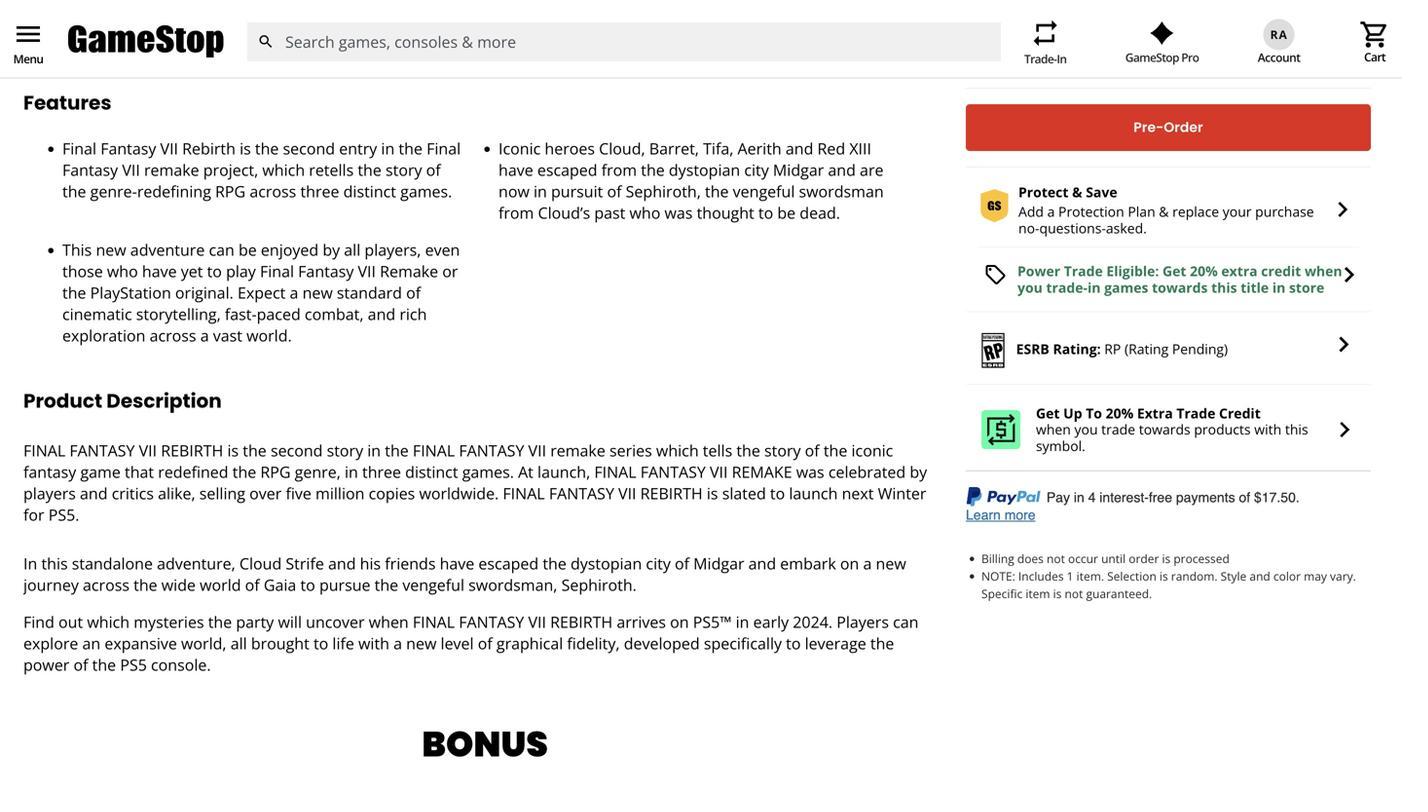Task type: locate. For each thing, give the bounding box(es) containing it.
was inside final fantasy vii rebirth is the second story in the final fantasy vii remake series which tells the story of the iconic fantasy game that redefined the rpg genre, in three distinct games. at launch, final fantasy vii remake was celebrated by players and critics alike, selling over five million copies worldwide. final fantasy vii rebirth is slated to launch next winter for ps5.
[[797, 461, 825, 482]]

of up past
[[607, 181, 622, 202]]

towards right games
[[1153, 278, 1209, 297]]

1 horizontal spatial can
[[893, 611, 919, 632]]

from down 'cloud,'
[[602, 159, 637, 180]]

0 horizontal spatial city
[[646, 553, 671, 574]]

1 vertical spatial vengeful
[[403, 574, 465, 595]]

1 vertical spatial midgar
[[694, 553, 745, 574]]

2 horizontal spatial have
[[499, 159, 534, 180]]

escaped for the
[[479, 553, 539, 574]]

video games link
[[904, 44, 985, 63]]

your
[[1223, 202, 1252, 221]]

a right add
[[1048, 202, 1056, 221]]

who up "playstation"
[[107, 261, 138, 282]]

1 vertical spatial &
[[1160, 202, 1170, 221]]

vii up standard
[[358, 261, 376, 282]]

2 horizontal spatial when
[[1305, 262, 1343, 280]]

vengeful inside iconic heroes cloud, barret, tifa, aerith and red xiii have escaped from the dystopian city midgar and are now in pursuit of sephiroth, the vengeful swordsman from cloud's past who was thought to be dead.
[[733, 181, 795, 202]]

sephiroth,
[[626, 181, 701, 202]]

when right credit
[[1305, 262, 1343, 280]]

1 vertical spatial escaped
[[479, 553, 539, 574]]

escaped inside iconic heroes cloud, barret, tifa, aerith and red xiii have escaped from the dystopian city midgar and are now in pursuit of sephiroth, the vengeful swordsman from cloud's past who was thought to be dead.
[[538, 159, 598, 180]]

0 horizontal spatial dystopian
[[571, 553, 642, 574]]

games. up even at the top left
[[401, 181, 452, 202]]

with right the products
[[1255, 420, 1282, 438]]

all left players,
[[344, 239, 361, 260]]

0 horizontal spatial distinct
[[344, 181, 397, 202]]

1 vertical spatial order
[[1164, 118, 1204, 137]]

menu
[[13, 51, 43, 67]]

shopping_cart cart
[[1360, 19, 1391, 65]]

across
[[250, 181, 296, 202], [150, 325, 196, 346], [83, 574, 130, 595]]

0 horizontal spatial can
[[209, 239, 235, 260]]

iconic
[[499, 138, 541, 159]]

and down game on the left bottom
[[80, 483, 108, 504]]

vengeful down friends
[[403, 574, 465, 595]]

in down repeat
[[1057, 50, 1067, 67]]

have down adventure
[[142, 261, 177, 282]]

1 store from the left
[[72, 44, 105, 63]]

0 vertical spatial with
[[1255, 420, 1282, 438]]

to inside in this standalone adventure, cloud strife and his friends have escaped the dystopian city of midgar and embark on a new journey across the wide world of gaia to pursue the vengeful swordsman, sephiroth.
[[301, 574, 315, 595]]

can inside this new adventure can be enjoyed by all players, even those who have yet to play final fantasy vii remake or the playstation original. expect a new standard of cinematic storytelling, fast-paced combat, and rich exploration across a vast world.
[[209, 239, 235, 260]]

rpg up 'over'
[[261, 461, 291, 482]]

dystopian down tifa,
[[669, 159, 741, 180]]

new releases
[[406, 44, 492, 63]]

esrb rating: rating pending image
[[982, 333, 1005, 368]]

get up to 20% extra trade credit when you trade towards products with this symbol.
[[1037, 404, 1309, 455]]

1 vertical spatial three
[[362, 461, 401, 482]]

on right embark
[[841, 553, 860, 574]]

city inside in this standalone adventure, cloud strife and his friends have escaped the dystopian city of midgar and embark on a new journey across the wide world of gaia to pursue the vengeful swordsman, sephiroth.
[[646, 553, 671, 574]]

escaped down heroes
[[538, 159, 598, 180]]

all inside find out which mysteries the party will uncover when final fantasy vii rebirth arrives on ps5™ in early 2024. players can explore an expansive world, all brought to life with a new level of graphical fidelity, developed specifically to leverage the power of the ps5 console.
[[231, 633, 247, 654]]

1 vertical spatial have
[[142, 261, 177, 282]]

have inside iconic heroes cloud, barret, tifa, aerith and red xiii have escaped from the dystopian city midgar and are now in pursuit of sephiroth, the vengeful swordsman from cloud's past who was thought to be dead.
[[499, 159, 534, 180]]

get right eligible:
[[1163, 262, 1187, 280]]

2 horizontal spatial this
[[1286, 420, 1309, 438]]

consoles link
[[817, 44, 873, 63]]

0 vertical spatial games.
[[401, 181, 452, 202]]

launch
[[790, 483, 838, 504]]

1 vertical spatial remake
[[551, 440, 606, 461]]

you left trade-
[[1018, 278, 1043, 297]]

second
[[283, 138, 335, 159], [271, 440, 323, 461]]

20% left extra
[[1191, 262, 1219, 280]]

credit
[[1262, 262, 1302, 280]]

this new adventure can be enjoyed by all players, even those who have yet to play final fantasy vii remake or the playstation original. expect a new standard of cinematic storytelling, fast-paced combat, and rich exploration across a vast world.
[[62, 239, 460, 346]]

series
[[610, 440, 653, 461]]

0 vertical spatial shipping
[[1293, 1, 1337, 17]]

have inside in this standalone adventure, cloud strife and his friends have escaped the dystopian city of midgar and embark on a new journey across the wide world of gaia to pursue the vengeful swordsman, sephiroth.
[[440, 553, 475, 574]]

story inside final fantasy vii rebirth is the second entry in the final fantasy vii remake project, which retells the story of the genre-redefining rpg across three distinct games.
[[386, 159, 422, 180]]

1 vertical spatial dystopian
[[571, 553, 642, 574]]

0 horizontal spatial store
[[72, 44, 105, 63]]

midgar down red
[[773, 159, 824, 180]]

by inside this new adventure can be enjoyed by all players, even those who have yet to play final fantasy vii remake or the playstation original. expect a new standard of cinematic storytelling, fast-paced combat, and rich exploration across a vast world.
[[323, 239, 340, 260]]

1 horizontal spatial was
[[797, 461, 825, 482]]

1 vertical spatial rpg
[[261, 461, 291, 482]]

with right the "life"
[[359, 633, 390, 654]]

2 vertical spatial have
[[440, 553, 475, 574]]

gamestop pro icon image
[[1151, 21, 1175, 45]]

pre-owned link
[[615, 44, 684, 63]]

0 vertical spatial midgar
[[773, 159, 824, 180]]

when inside get up to 20% extra trade credit when you trade towards products with this symbol.
[[1037, 420, 1072, 438]]

distinct down retells
[[344, 181, 397, 202]]

this inside get up to 20% extra trade credit when you trade towards products with this symbol.
[[1286, 420, 1309, 438]]

players
[[837, 611, 889, 632]]

a
[[1048, 202, 1056, 221], [290, 282, 299, 303], [200, 325, 209, 346], [864, 553, 872, 574], [394, 633, 402, 654]]

from down now
[[499, 202, 534, 223]]

ps5™
[[693, 611, 732, 632]]

trade-
[[1025, 50, 1057, 67]]

have inside this new adventure can be enjoyed by all players, even those who have yet to play final fantasy vii remake or the playstation original. expect a new standard of cinematic storytelling, fast-paced combat, and rich exploration across a vast world.
[[142, 261, 177, 282]]

selection
[[1108, 568, 1157, 584]]

tells
[[703, 440, 733, 461]]

0 vertical spatial escaped
[[538, 159, 598, 180]]

and inside this new adventure can be enjoyed by all players, even those who have yet to play final fantasy vii remake or the playstation original. expect a new standard of cinematic storytelling, fast-paced combat, and rich exploration across a vast world.
[[368, 303, 396, 324]]

& right plan
[[1160, 202, 1170, 221]]

escaped for from
[[538, 159, 598, 180]]

have up now
[[499, 159, 534, 180]]

shipping
[[1293, 1, 1337, 17], [1002, 37, 1060, 55]]

distinct up worldwide.
[[405, 461, 458, 482]]

genre,
[[295, 461, 341, 482]]

no-
[[1019, 219, 1040, 237]]

vengeful down aerith
[[733, 181, 795, 202]]

this
[[1212, 278, 1238, 297], [1286, 420, 1309, 438], [41, 553, 68, 574]]

second up the genre,
[[271, 440, 323, 461]]

when inside power trade eligible: get 20% extra credit when you trade-in games towards this title in store
[[1305, 262, 1343, 280]]

this right credit
[[1286, 420, 1309, 438]]

pre- inside button
[[1134, 118, 1164, 137]]

dystopian
[[669, 159, 741, 180], [571, 553, 642, 574]]

2 horizontal spatial story
[[765, 440, 801, 461]]

in right now
[[534, 181, 547, 202]]

1 vertical spatial in
[[23, 553, 37, 574]]

to inside iconic heroes cloud, barret, tifa, aerith and red xiii have escaped from the dystopian city midgar and are now in pursuit of sephiroth, the vengeful swordsman from cloud's past who was thought to be dead.
[[759, 202, 774, 223]]

0 vertical spatial was
[[665, 202, 693, 223]]

second inside final fantasy vii rebirth is the second entry in the final fantasy vii remake project, which retells the story of the genre-redefining rpg across three distinct games.
[[283, 138, 335, 159]]

on right repeat
[[1063, 37, 1081, 55]]

order for track order
[[1143, 44, 1178, 63]]

you inside power trade eligible: get 20% extra credit when you trade-in games towards this title in store
[[1018, 278, 1043, 297]]

remake inside final fantasy vii rebirth is the second story in the final fantasy vii remake series which tells the story of the iconic fantasy game that redefined the rpg genre, in three distinct games. at launch, final fantasy vii remake was celebrated by players and critics alike, selling over five million copies worldwide. final fantasy vii rebirth is slated to launch next winter for ps5.
[[551, 440, 606, 461]]

or left shortly on the right top of page
[[1025, 54, 1036, 70]]

0 horizontal spatial trade
[[1065, 262, 1104, 280]]

ps5.
[[48, 504, 79, 525]]

by right enjoyed
[[323, 239, 340, 260]]

level
[[441, 633, 474, 654]]

0 horizontal spatial three
[[301, 181, 340, 202]]

0 vertical spatial from
[[602, 159, 637, 180]]

vii up the 'graphical'
[[529, 611, 547, 632]]

specifically
[[704, 633, 782, 654]]

trade-
[[1047, 278, 1088, 297]]

0 horizontal spatial you
[[1018, 278, 1043, 297]]

to inside this new adventure can be enjoyed by all players, even those who have yet to play final fantasy vii remake or the playstation original. expect a new standard of cinematic storytelling, fast-paced combat, and rich exploration across a vast world.
[[207, 261, 222, 282]]

0 vertical spatial vengeful
[[733, 181, 795, 202]]

trade right extra
[[1177, 404, 1216, 422]]

item.
[[1077, 568, 1105, 584]]

all down party
[[231, 633, 247, 654]]

fidelity,
[[567, 633, 620, 654]]

have right friends
[[440, 553, 475, 574]]

0 horizontal spatial 20%
[[1106, 404, 1134, 422]]

0 vertical spatial rpg
[[215, 181, 246, 202]]

fantasy up at
[[459, 440, 525, 461]]

1 horizontal spatial or
[[1025, 54, 1036, 70]]

and inside final fantasy vii rebirth is the second story in the final fantasy vii remake series which tells the story of the iconic fantasy game that redefined the rpg genre, in three distinct games. at launch, final fantasy vii remake was celebrated by players and critics alike, selling over five million copies worldwide. final fantasy vii rebirth is slated to launch next winter for ps5.
[[80, 483, 108, 504]]

which left the tells
[[657, 440, 699, 461]]

of inside final fantasy vii rebirth is the second story in the final fantasy vii remake series which tells the story of the iconic fantasy game that redefined the rpg genre, in three distinct games. at launch, final fantasy vii remake was celebrated by players and critics alike, selling over five million copies worldwide. final fantasy vii rebirth is slated to launch next winter for ps5.
[[805, 440, 820, 461]]

0 vertical spatial order
[[1143, 44, 1178, 63]]

is right item
[[1054, 585, 1062, 602]]

symbol.
[[1037, 436, 1086, 455]]

expect
[[238, 282, 286, 303]]

is right 'order'
[[1163, 550, 1171, 566]]

0 vertical spatial in
[[1057, 50, 1067, 67]]

fantasy up level
[[459, 611, 524, 632]]

1 horizontal spatial with
[[1255, 420, 1282, 438]]

rich
[[400, 303, 427, 324]]

final up level
[[413, 611, 455, 632]]

ben white payload center
[[1232, 44, 1387, 63]]

1 horizontal spatial have
[[440, 553, 475, 574]]

in
[[381, 138, 395, 159], [534, 181, 547, 202], [1088, 278, 1101, 297], [1273, 278, 1286, 297], [368, 440, 381, 461], [345, 461, 358, 482], [736, 611, 750, 632]]

ra account
[[1258, 26, 1301, 65]]

who down sephiroth, on the left top
[[630, 202, 661, 223]]

or down even at the top left
[[443, 261, 458, 282]]

ben
[[1232, 44, 1255, 63]]

1 vertical spatial games.
[[462, 461, 514, 482]]

&
[[1073, 183, 1083, 201], [1160, 202, 1170, 221]]

1 horizontal spatial midgar
[[773, 159, 824, 180]]

power
[[23, 654, 69, 675]]

over
[[250, 483, 282, 504]]

0 vertical spatial towards
[[1153, 278, 1209, 297]]

2 vertical spatial when
[[369, 611, 409, 632]]

of up even at the top left
[[426, 159, 441, 180]]

2 horizontal spatial which
[[657, 440, 699, 461]]

0 horizontal spatial in
[[23, 553, 37, 574]]

order
[[1143, 44, 1178, 63], [1164, 118, 1204, 137]]

0 horizontal spatial remake
[[144, 159, 199, 180]]

to inside final fantasy vii rebirth is the second story in the final fantasy vii remake series which tells the story of the iconic fantasy game that redefined the rpg genre, in three distinct games. at launch, final fantasy vii remake was celebrated by players and critics alike, selling over five million copies worldwide. final fantasy vii rebirth is slated to launch next winter for ps5.
[[771, 483, 785, 504]]

across inside final fantasy vii rebirth is the second entry in the final fantasy vii remake project, which retells the story of the genre-redefining rpg across three distinct games.
[[250, 181, 296, 202]]

2 vertical spatial this
[[41, 553, 68, 574]]

get inside get up to 20% extra trade credit when you trade towards products with this symbol.
[[1037, 404, 1060, 422]]

0 vertical spatial remake
[[144, 159, 199, 180]]

1 horizontal spatial when
[[1037, 420, 1072, 438]]

vast
[[213, 325, 243, 346]]

sephiroth.
[[562, 574, 637, 595]]

day inside free shipping on pre-orders $59+ arrives on or shortly after release day
[[1152, 54, 1171, 70]]

questions-
[[1040, 219, 1107, 237]]

on left trade-
[[1007, 54, 1022, 70]]

1 vertical spatial be
[[239, 239, 257, 260]]

day inside 1-3 day shipping button
[[1272, 1, 1290, 17]]

& up protection
[[1073, 183, 1083, 201]]

1 horizontal spatial three
[[362, 461, 401, 482]]

delivery
[[218, 44, 268, 63]]

second inside final fantasy vii rebirth is the second story in the final fantasy vii remake series which tells the story of the iconic fantasy game that redefined the rpg genre, in three distinct games. at launch, final fantasy vii remake was celebrated by players and critics alike, selling over five million copies worldwide. final fantasy vii rebirth is slated to launch next winter for ps5.
[[271, 440, 323, 461]]

digital store
[[299, 44, 375, 63]]

this inside power trade eligible: get 20% extra credit when you trade-in games towards this title in store
[[1212, 278, 1238, 297]]

second for this new adventure can be enjoyed by all players, even those who have yet to play final fantasy vii remake or the playstation original. expect a new standard of cinematic storytelling, fast-paced combat, and rich exploration across a vast world.
[[283, 138, 335, 159]]

trade inside power trade eligible: get 20% extra credit when you trade-in games towards this title in store
[[1065, 262, 1104, 280]]

a inside find out which mysteries the party will uncover when final fantasy vii rebirth arrives on ps5™ in early 2024. players can explore an expansive world, all brought to life with a new level of graphical fidelity, developed specifically to leverage the power of the ps5 console.
[[394, 633, 402, 654]]

when left to on the bottom right of page
[[1037, 420, 1072, 438]]

this inside in this standalone adventure, cloud strife and his friends have escaped the dystopian city of midgar and embark on a new journey across the wide world of gaia to pursue the vengeful swordsman, sephiroth.
[[41, 553, 68, 574]]

gamestop
[[1126, 49, 1180, 65]]

2 vertical spatial which
[[87, 611, 130, 632]]

when for power trade eligible: get 20% extra credit when you trade-in games towards this title in store
[[1305, 262, 1343, 280]]

1 horizontal spatial 20%
[[1191, 262, 1219, 280]]

1 horizontal spatial which
[[262, 159, 305, 180]]

$59+
[[1162, 37, 1193, 55]]

rebirth up redefined
[[161, 440, 223, 461]]

final inside this new adventure can be enjoyed by all players, even those who have yet to play final fantasy vii remake or the playstation original. expect a new standard of cinematic storytelling, fast-paced combat, and rich exploration across a vast world.
[[260, 261, 294, 282]]

in right entry on the left
[[381, 138, 395, 159]]

1 horizontal spatial trade
[[1177, 404, 1216, 422]]

1 horizontal spatial store
[[342, 44, 375, 63]]

embark
[[781, 553, 837, 574]]

item
[[1026, 585, 1051, 602]]

1 vertical spatial get
[[1037, 404, 1060, 422]]

across down standalone
[[83, 574, 130, 595]]

0 vertical spatial distinct
[[344, 181, 397, 202]]

0 vertical spatial can
[[209, 239, 235, 260]]

1 vertical spatial all
[[231, 633, 247, 654]]

rp
[[1105, 340, 1122, 358]]

1 horizontal spatial rpg
[[261, 461, 291, 482]]

gaia
[[264, 574, 296, 595]]

final fantasy vii rebirth is the second entry in the final fantasy vii remake project, which retells the story of the genre-redefining rpg across three distinct games.
[[62, 138, 461, 202]]

1 horizontal spatial city
[[745, 159, 769, 180]]

when for get up to 20% extra trade credit when you trade towards products with this symbol.
[[1037, 420, 1072, 438]]

2 vertical spatial fantasy
[[298, 261, 354, 282]]

remake
[[380, 261, 439, 282]]

in up specifically
[[736, 611, 750, 632]]

pre- inside free shipping on pre-orders $59+ arrives on or shortly after release day
[[1084, 37, 1111, 55]]

gamestop pro
[[1126, 49, 1200, 65]]

city up arrives
[[646, 553, 671, 574]]

0 horizontal spatial who
[[107, 261, 138, 282]]

the inside this new adventure can be enjoyed by all players, even those who have yet to play final fantasy vii remake or the playstation original. expect a new standard of cinematic storytelling, fast-paced combat, and rich exploration across a vast world.
[[62, 282, 86, 303]]

0 horizontal spatial pre-
[[615, 44, 639, 63]]

ben white payload center link
[[1210, 44, 1387, 63]]

1 horizontal spatial final
[[260, 261, 294, 282]]

when right "uncover"
[[369, 611, 409, 632]]

arrives
[[966, 54, 1004, 70]]

1 vertical spatial trade
[[1177, 404, 1216, 422]]

standard
[[337, 282, 402, 303]]

0 horizontal spatial shipping
[[1002, 37, 1060, 55]]

which inside final fantasy vii rebirth is the second entry in the final fantasy vii remake project, which retells the story of the genre-redefining rpg across three distinct games.
[[262, 159, 305, 180]]

1 horizontal spatial in
[[1057, 50, 1067, 67]]

in inside iconic heroes cloud, barret, tifa, aerith and red xiii have escaped from the dystopian city midgar and are now in pursuit of sephiroth, the vengeful swordsman from cloud's past who was thought to be dead.
[[534, 181, 547, 202]]

escaped inside in this standalone adventure, cloud strife and his friends have escaped the dystopian city of midgar and embark on a new journey across the wide world of gaia to pursue the vengeful swordsman, sephiroth.
[[479, 553, 539, 574]]

0 vertical spatial by
[[323, 239, 340, 260]]

dystopian up sephiroth.
[[571, 553, 642, 574]]

0 horizontal spatial when
[[369, 611, 409, 632]]

shipping inside 1-3 day shipping button
[[1293, 1, 1337, 17]]

0 vertical spatial dystopian
[[669, 159, 741, 180]]

of down an
[[74, 654, 88, 675]]

final left iconic at the left top of the page
[[427, 138, 461, 159]]

who inside this new adventure can be enjoyed by all players, even those who have yet to play final fantasy vii remake or the playstation original. expect a new standard of cinematic storytelling, fast-paced combat, and rich exploration across a vast world.
[[107, 261, 138, 282]]

can right 'players'
[[893, 611, 919, 632]]

remake for this new adventure can be enjoyed by all players, even those who have yet to play final fantasy vii remake or the playstation original. expect a new standard of cinematic storytelling, fast-paced combat, and rich exploration across a vast world.
[[144, 159, 199, 180]]

three inside final fantasy vii rebirth is the second entry in the final fantasy vii remake project, which retells the story of the genre-redefining rpg across three distinct games.
[[301, 181, 340, 202]]

0 horizontal spatial which
[[87, 611, 130, 632]]

billing
[[982, 550, 1015, 566]]

who inside iconic heroes cloud, barret, tifa, aerith and red xiii have escaped from the dystopian city midgar and are now in pursuit of sephiroth, the vengeful swordsman from cloud's past who was thought to be dead.
[[630, 202, 661, 223]]

1 vertical spatial you
[[1075, 420, 1099, 438]]

1 horizontal spatial story
[[386, 159, 422, 180]]

1 horizontal spatial distinct
[[405, 461, 458, 482]]

with inside get up to 20% extra trade credit when you trade towards products with this symbol.
[[1255, 420, 1282, 438]]

remake inside final fantasy vii rebirth is the second entry in the final fantasy vii remake project, which retells the story of the genre-redefining rpg across three distinct games.
[[144, 159, 199, 180]]

games. inside final fantasy vii rebirth is the second entry in the final fantasy vii remake project, which retells the story of the genre-redefining rpg across three distinct games.
[[401, 181, 452, 202]]

story up the genre,
[[327, 440, 364, 461]]

which for this new adventure can be enjoyed by all players, even those who have yet to play final fantasy vii remake or the playstation original. expect a new standard of cinematic storytelling, fast-paced combat, and rich exploration across a vast world.
[[262, 159, 305, 180]]

get left up
[[1037, 404, 1060, 422]]

store right my
[[72, 44, 105, 63]]

to
[[1086, 404, 1103, 422]]

be inside this new adventure can be enjoyed by all players, even those who have yet to play final fantasy vii remake or the playstation original. expect a new standard of cinematic storytelling, fast-paced combat, and rich exploration across a vast world.
[[239, 239, 257, 260]]

fantasy down series
[[641, 461, 706, 482]]

1 horizontal spatial day
[[1272, 1, 1290, 17]]

final fantasy vii rebirth - playstation 5 image
[[94, 0, 935, 60]]

escaped up swordsman,
[[479, 553, 539, 574]]

midgar for city
[[773, 159, 824, 180]]

midgar
[[773, 159, 824, 180], [694, 553, 745, 574]]

in inside the repeat trade-in
[[1057, 50, 1067, 67]]

final inside find out which mysteries the party will uncover when final fantasy vii rebirth arrives on ps5™ in early 2024. players can explore an expansive world, all brought to life with a new level of graphical fidelity, developed specifically to leverage the power of the ps5 console.
[[413, 611, 455, 632]]

2 horizontal spatial rebirth
[[641, 483, 703, 504]]

0 vertical spatial which
[[262, 159, 305, 180]]

second up retells
[[283, 138, 335, 159]]

0 horizontal spatial by
[[323, 239, 340, 260]]

0 vertical spatial day
[[1272, 1, 1290, 17]]

are
[[860, 159, 884, 180]]

in up million
[[345, 461, 358, 482]]

1-3 day shipping button
[[1241, 0, 1370, 29]]

specific
[[982, 585, 1023, 602]]

0 vertical spatial 20%
[[1191, 262, 1219, 280]]

pre-owned
[[615, 44, 684, 63]]

rebirth down series
[[641, 483, 703, 504]]

0 vertical spatial across
[[250, 181, 296, 202]]

1 horizontal spatial all
[[344, 239, 361, 260]]

was down sephiroth, on the left top
[[665, 202, 693, 223]]

0 vertical spatial second
[[283, 138, 335, 159]]

midgar up ps5™
[[694, 553, 745, 574]]

entry
[[339, 138, 377, 159]]

can inside find out which mysteries the party will uncover when final fantasy vii rebirth arrives on ps5™ in early 2024. players can explore an expansive world, all brought to life with a new level of graphical fidelity, developed specifically to leverage the power of the ps5 console.
[[893, 611, 919, 632]]

0 horizontal spatial games.
[[401, 181, 452, 202]]

of up launch
[[805, 440, 820, 461]]

shortly
[[1039, 54, 1077, 70]]

0 horizontal spatial day
[[1152, 54, 1171, 70]]

paced
[[257, 303, 301, 324]]

an
[[82, 633, 101, 654]]

be left dead.
[[778, 202, 796, 223]]

a up paced
[[290, 282, 299, 303]]

final up worldwide.
[[413, 440, 455, 461]]

track order
[[1107, 44, 1178, 63]]

0 horizontal spatial from
[[499, 202, 534, 223]]

processed
[[1174, 550, 1230, 566]]

1 vertical spatial rebirth
[[641, 483, 703, 504]]

is up project,
[[240, 138, 251, 159]]

three down retells
[[301, 181, 340, 202]]

1 horizontal spatial across
[[150, 325, 196, 346]]

1 horizontal spatial this
[[1212, 278, 1238, 297]]

not down 1
[[1065, 585, 1084, 602]]

vii up at
[[529, 440, 547, 461]]

rpg down project,
[[215, 181, 246, 202]]

players,
[[365, 239, 421, 260]]

be up the play
[[239, 239, 257, 260]]

0 horizontal spatial get
[[1037, 404, 1060, 422]]

by
[[323, 239, 340, 260], [910, 461, 928, 482]]

which for bonus
[[657, 440, 699, 461]]

final
[[23, 440, 66, 461], [413, 440, 455, 461], [595, 461, 637, 482], [503, 483, 545, 504], [413, 611, 455, 632]]

which left retells
[[262, 159, 305, 180]]

esrb rating: rp (rating pending)
[[1017, 340, 1229, 358]]

does
[[1018, 550, 1044, 566]]

and
[[786, 138, 814, 159], [829, 159, 856, 180], [368, 303, 396, 324], [80, 483, 108, 504], [328, 553, 356, 574], [749, 553, 777, 574], [1250, 568, 1271, 584]]

this left the title
[[1212, 278, 1238, 297]]

2 store from the left
[[342, 44, 375, 63]]

midgar inside iconic heroes cloud, barret, tifa, aerith and red xiii have escaped from the dystopian city midgar and are now in pursuit of sephiroth, the vengeful swordsman from cloud's past who was thought to be dead.
[[773, 159, 824, 180]]

0 vertical spatial not
[[1047, 550, 1066, 566]]

of inside this new adventure can be enjoyed by all players, even those who have yet to play final fantasy vii remake or the playstation original. expect a new standard of cinematic storytelling, fast-paced combat, and rich exploration across a vast world.
[[406, 282, 421, 303]]

project,
[[203, 159, 258, 180]]

midgar inside in this standalone adventure, cloud strife and his friends have escaped the dystopian city of midgar and embark on a new journey across the wide world of gaia to pursue the vengeful swordsman, sephiroth.
[[694, 553, 745, 574]]

chevron image
[[982, 410, 1021, 449]]

and up the 'swordsman' at the top of the page
[[829, 159, 856, 180]]

a up 'players'
[[864, 553, 872, 574]]

0 vertical spatial be
[[778, 202, 796, 223]]

which inside find out which mysteries the party will uncover when final fantasy vii rebirth arrives on ps5™ in early 2024. players can explore an expansive world, all brought to life with a new level of graphical fidelity, developed specifically to leverage the power of the ps5 console.
[[87, 611, 130, 632]]

and down standard
[[368, 303, 396, 324]]

in
[[1057, 50, 1067, 67], [23, 553, 37, 574]]

story for this new adventure can be enjoyed by all players, even those who have yet to play final fantasy vii remake or the playstation original. expect a new standard of cinematic storytelling, fast-paced combat, and rich exploration across a vast world.
[[386, 159, 422, 180]]

story
[[386, 159, 422, 180], [327, 440, 364, 461], [765, 440, 801, 461]]

you for trade
[[1075, 420, 1099, 438]]

of up rich
[[406, 282, 421, 303]]

you inside get up to 20% extra trade credit when you trade towards products with this symbol.
[[1075, 420, 1099, 438]]

1 horizontal spatial who
[[630, 202, 661, 223]]

Search games, consoles & more search field
[[285, 22, 966, 61]]

across inside this new adventure can be enjoyed by all players, even those who have yet to play final fantasy vii remake or the playstation original. expect a new standard of cinematic storytelling, fast-paced combat, and rich exploration across a vast world.
[[150, 325, 196, 346]]

out
[[59, 611, 83, 632]]

order inside button
[[1164, 118, 1204, 137]]

friends
[[385, 553, 436, 574]]



Task type: vqa. For each thing, say whether or not it's contained in the screenshot.
telephone field
no



Task type: describe. For each thing, give the bounding box(es) containing it.
account
[[1258, 49, 1301, 65]]

vii down series
[[619, 483, 637, 504]]

new right this
[[96, 239, 126, 260]]

to left the "life"
[[314, 633, 329, 654]]

20% inside get up to 20% extra trade credit when you trade towards products with this symbol.
[[1106, 404, 1134, 422]]

original.
[[175, 282, 234, 303]]

0 vertical spatial &
[[1073, 183, 1083, 201]]

city inside iconic heroes cloud, barret, tifa, aerith and red xiii have escaped from the dystopian city midgar and are now in pursuit of sephiroth, the vengeful swordsman from cloud's past who was thought to be dead.
[[745, 159, 769, 180]]

is left slated
[[707, 483, 719, 504]]

order for pre-order
[[1164, 118, 1204, 137]]

search search field
[[246, 22, 1002, 61]]

mysteries
[[134, 611, 204, 632]]

gamestop image
[[68, 23, 224, 60]]

of down cloud
[[245, 574, 260, 595]]

deals
[[549, 44, 583, 63]]

same day delivery link
[[153, 44, 268, 63]]

dead.
[[800, 202, 841, 223]]

or inside this new adventure can be enjoyed by all players, even those who have yet to play final fantasy vii remake or the playstation original. expect a new standard of cinematic storytelling, fast-paced combat, and rich exploration across a vast world.
[[443, 261, 458, 282]]

of inside final fantasy vii rebirth is the second entry in the final fantasy vii remake project, which retells the story of the genre-redefining rpg across three distinct games.
[[426, 159, 441, 180]]

red
[[818, 138, 846, 159]]

iconic heroes cloud, barret, tifa, aerith and red xiii have escaped from the dystopian city midgar and are now in pursuit of sephiroth, the vengeful swordsman from cloud's past who was thought to be dead.
[[499, 138, 884, 223]]

protect
[[1019, 183, 1069, 201]]

of inside iconic heroes cloud, barret, tifa, aerith and red xiii have escaped from the dystopian city midgar and are now in pursuit of sephiroth, the vengeful swordsman from cloud's past who was thought to be dead.
[[607, 181, 622, 202]]

is up selling
[[227, 440, 239, 461]]

be inside iconic heroes cloud, barret, tifa, aerith and red xiii have escaped from the dystopian city midgar and are now in pursuit of sephiroth, the vengeful swordsman from cloud's past who was thought to be dead.
[[778, 202, 796, 223]]

rpg inside final fantasy vii rebirth is the second entry in the final fantasy vii remake project, which retells the story of the genre-redefining rpg across three distinct games.
[[215, 181, 246, 202]]

storytelling,
[[136, 303, 221, 324]]

of up developed
[[675, 553, 690, 574]]

winter
[[878, 483, 927, 504]]

search
[[257, 33, 275, 50]]

20% inside power trade eligible: get 20% extra credit when you trade-in games towards this title in store
[[1191, 262, 1219, 280]]

shipping inside free shipping on pre-orders $59+ arrives on or shortly after release day
[[1002, 37, 1060, 55]]

description
[[106, 387, 222, 415]]

games
[[942, 44, 985, 63]]

power
[[1018, 262, 1061, 280]]

0 vertical spatial fantasy
[[101, 138, 156, 159]]

selling
[[200, 483, 246, 504]]

0 horizontal spatial final
[[62, 138, 96, 159]]

dystopian inside iconic heroes cloud, barret, tifa, aerith and red xiii have escaped from the dystopian city midgar and are now in pursuit of sephiroth, the vengeful swordsman from cloud's past who was thought to be dead.
[[669, 159, 741, 180]]

shopping_cart
[[1360, 19, 1391, 50]]

journey
[[23, 574, 79, 595]]

store
[[1290, 278, 1325, 297]]

on inside in this standalone adventure, cloud strife and his friends have escaped the dystopian city of midgar and embark on a new journey across the wide world of gaia to pursue the vengeful swordsman, sephiroth.
[[841, 553, 860, 574]]

dystopian inside in this standalone adventure, cloud strife and his friends have escaped the dystopian city of midgar and embark on a new journey across the wide world of gaia to pursue the vengeful swordsman, sephiroth.
[[571, 553, 642, 574]]

includes
[[1019, 568, 1064, 584]]

xiii
[[850, 138, 872, 159]]

new up combat,
[[303, 282, 333, 303]]

final down series
[[595, 461, 637, 482]]

video games
[[904, 44, 985, 63]]

1-3 day shipping
[[1253, 1, 1337, 17]]

(rating
[[1125, 340, 1169, 358]]

find
[[23, 611, 54, 632]]

fantasy inside find out which mysteries the party will uncover when final fantasy vii rebirth arrives on ps5™ in early 2024. players can explore an expansive world, all brought to life with a new level of graphical fidelity, developed specifically to leverage the power of the ps5 console.
[[459, 611, 524, 632]]

life
[[333, 633, 354, 654]]

in left games
[[1088, 278, 1101, 297]]

vii inside this new adventure can be enjoyed by all players, even those who have yet to play final fantasy vii remake or the playstation original. expect a new standard of cinematic storytelling, fast-paced combat, and rich exploration across a vast world.
[[358, 261, 376, 282]]

3
[[1263, 1, 1269, 17]]

swordsman,
[[469, 574, 558, 595]]

early
[[754, 611, 789, 632]]

fantasy up game on the left bottom
[[70, 440, 135, 461]]

graphical
[[497, 633, 563, 654]]

vii up that
[[139, 440, 157, 461]]

top deals
[[523, 44, 583, 63]]

leverage
[[805, 633, 867, 654]]

is inside final fantasy vii rebirth is the second entry in the final fantasy vii remake project, which retells the story of the genre-redefining rpg across three distinct games.
[[240, 138, 251, 159]]

by inside final fantasy vii rebirth is the second story in the final fantasy vii remake series which tells the story of the iconic fantasy game that redefined the rpg genre, in three distinct games. at launch, final fantasy vii remake was celebrated by players and critics alike, selling over five million copies worldwide. final fantasy vii rebirth is slated to launch next winter for ps5.
[[910, 461, 928, 482]]

new inside find out which mysteries the party will uncover when final fantasy vii rebirth arrives on ps5™ in early 2024. players can explore an expansive world, all brought to life with a new level of graphical fidelity, developed specifically to leverage the power of the ps5 console.
[[406, 633, 437, 654]]

0 vertical spatial rebirth
[[161, 440, 223, 461]]

rebirth
[[182, 138, 236, 159]]

and inside billing does not occur until order is processed note: includes 1 item. selection is random. style and color may vary. specific item is not guaranteed.
[[1250, 568, 1271, 584]]

and up pursue
[[328, 553, 356, 574]]

when inside find out which mysteries the party will uncover when final fantasy vii rebirth arrives on ps5™ in early 2024. players can explore an expansive world, all brought to life with a new level of graphical fidelity, developed specifically to leverage the power of the ps5 console.
[[369, 611, 409, 632]]

adventure
[[130, 239, 205, 260]]

heroes
[[545, 138, 595, 159]]

vengeful inside in this standalone adventure, cloud strife and his friends have escaped the dystopian city of midgar and embark on a new journey across the wide world of gaia to pursue the vengeful swordsman, sephiroth.
[[403, 574, 465, 595]]

this for towards
[[1212, 278, 1238, 297]]

pre-order
[[1134, 118, 1204, 137]]

towards inside power trade eligible: get 20% extra credit when you trade-in games towards this title in store
[[1153, 278, 1209, 297]]

orders
[[1111, 37, 1158, 55]]

distinct inside final fantasy vii rebirth is the second story in the final fantasy vii remake series which tells the story of the iconic fantasy game that redefined the rpg genre, in three distinct games. at launch, final fantasy vii remake was celebrated by players and critics alike, selling over five million copies worldwide. final fantasy vii rebirth is slated to launch next winter for ps5.
[[405, 461, 458, 482]]

trade inside get up to 20% extra trade credit when you trade towards products with this symbol.
[[1177, 404, 1216, 422]]

0 horizontal spatial story
[[327, 440, 364, 461]]

is left random.
[[1160, 568, 1169, 584]]

on inside find out which mysteries the party will uncover when final fantasy vii rebirth arrives on ps5™ in early 2024. players can explore an expansive world, all brought to life with a new level of graphical fidelity, developed specifically to leverage the power of the ps5 console.
[[670, 611, 689, 632]]

until
[[1102, 550, 1126, 566]]

even
[[425, 239, 460, 260]]

fantasy down launch,
[[549, 483, 615, 504]]

order
[[1129, 550, 1160, 566]]

1 vertical spatial from
[[499, 202, 534, 223]]

party
[[236, 611, 274, 632]]

play
[[226, 261, 256, 282]]

add
[[1019, 202, 1044, 221]]

developed
[[624, 633, 700, 654]]

pursuit
[[551, 181, 603, 202]]

cinematic
[[62, 303, 132, 324]]

pro
[[1182, 49, 1200, 65]]

midgar for of
[[694, 553, 745, 574]]

fantasy inside this new adventure can be enjoyed by all players, even those who have yet to play final fantasy vii remake or the playstation original. expect a new standard of cinematic storytelling, fast-paced combat, and rich exploration across a vast world.
[[298, 261, 354, 282]]

in right the title
[[1273, 278, 1286, 297]]

repeat
[[1030, 18, 1062, 49]]

1 vertical spatial not
[[1065, 585, 1084, 602]]

vii up genre-
[[122, 159, 140, 180]]

shop
[[16, 44, 47, 63]]

rebirth inside find out which mysteries the party will uncover when final fantasy vii rebirth arrives on ps5™ in early 2024. players can explore an expansive world, all brought to life with a new level of graphical fidelity, developed specifically to leverage the power of the ps5 console.
[[551, 611, 613, 632]]

launch,
[[538, 461, 591, 482]]

replace
[[1173, 202, 1220, 221]]

consoles
[[817, 44, 873, 63]]

in this standalone adventure, cloud strife and his friends have escaped the dystopian city of midgar and embark on a new journey across the wide world of gaia to pursue the vengeful swordsman, sephiroth.
[[23, 553, 907, 595]]

across inside in this standalone adventure, cloud strife and his friends have escaped the dystopian city of midgar and embark on a new journey across the wide world of gaia to pursue the vengeful swordsman, sephiroth.
[[83, 574, 130, 595]]

all inside this new adventure can be enjoyed by all players, even those who have yet to play final fantasy vii remake or the playstation original. expect a new standard of cinematic storytelling, fast-paced combat, and rich exploration across a vast world.
[[344, 239, 361, 260]]

critics
[[112, 483, 154, 504]]

and left embark
[[749, 553, 777, 574]]

explore
[[23, 633, 78, 654]]

games. inside final fantasy vii rebirth is the second story in the final fantasy vii remake series which tells the story of the iconic fantasy game that redefined the rpg genre, in three distinct games. at launch, final fantasy vii remake was celebrated by players and critics alike, selling over five million copies worldwide. final fantasy vii rebirth is slated to launch next winter for ps5.
[[462, 461, 514, 482]]

in inside find out which mysteries the party will uncover when final fantasy vii rebirth arrives on ps5™ in early 2024. players can explore an expansive world, all brought to life with a new level of graphical fidelity, developed specifically to leverage the power of the ps5 console.
[[736, 611, 750, 632]]

final down at
[[503, 483, 545, 504]]

distinct inside final fantasy vii rebirth is the second entry in the final fantasy vii remake project, which retells the story of the genre-redefining rpg across three distinct games.
[[344, 181, 397, 202]]

story for bonus
[[765, 440, 801, 461]]

extra
[[1222, 262, 1258, 280]]

fast-
[[225, 303, 257, 324]]

in inside in this standalone adventure, cloud strife and his friends have escaped the dystopian city of midgar and embark on a new journey across the wide world of gaia to pursue the vengeful swordsman, sephiroth.
[[23, 553, 37, 574]]

with inside find out which mysteries the party will uncover when final fantasy vii rebirth arrives on ps5™ in early 2024. players can explore an expansive world, all brought to life with a new level of graphical fidelity, developed specifically to leverage the power of the ps5 console.
[[359, 633, 390, 654]]

you for trade-
[[1018, 278, 1043, 297]]

pre-order button
[[966, 104, 1372, 151]]

rating:
[[1054, 340, 1102, 358]]

to down 2024.
[[786, 633, 801, 654]]

of right level
[[478, 633, 493, 654]]

remake for bonus
[[551, 440, 606, 461]]

have for cloud,
[[499, 159, 534, 180]]

fantasy
[[23, 461, 76, 482]]

protection
[[1059, 202, 1125, 221]]

and left red
[[786, 138, 814, 159]]

iconic
[[852, 440, 894, 461]]

have for standalone
[[440, 553, 475, 574]]

1 vertical spatial fantasy
[[62, 159, 118, 180]]

1-
[[1253, 1, 1263, 17]]

three inside final fantasy vii rebirth is the second story in the final fantasy vii remake series which tells the story of the iconic fantasy game that redefined the rpg genre, in three distinct games. at launch, final fantasy vii remake was celebrated by players and critics alike, selling over five million copies worldwide. final fantasy vii rebirth is slated to launch next winter for ps5.
[[362, 461, 401, 482]]

towards inside get up to 20% extra trade credit when you trade towards products with this symbol.
[[1140, 420, 1191, 438]]

vii inside find out which mysteries the party will uncover when final fantasy vii rebirth arrives on ps5™ in early 2024. players can explore an expansive world, all brought to life with a new level of graphical fidelity, developed specifically to leverage the power of the ps5 console.
[[529, 611, 547, 632]]

esrb
[[1017, 340, 1050, 358]]

cloud
[[240, 553, 282, 574]]

expansive
[[105, 633, 177, 654]]

releases
[[438, 44, 492, 63]]

pre- for pre-order
[[1134, 118, 1164, 137]]

cart
[[1365, 49, 1386, 65]]

for
[[23, 504, 44, 525]]

tifa,
[[703, 138, 734, 159]]

a left vast
[[200, 325, 209, 346]]

genre-
[[90, 181, 137, 202]]

trade
[[1102, 420, 1136, 438]]

pre- for pre-owned
[[615, 44, 639, 63]]

now
[[499, 181, 530, 202]]

world
[[200, 574, 241, 595]]

digital
[[299, 44, 339, 63]]

1
[[1067, 568, 1074, 584]]

vii left rebirth
[[160, 138, 178, 159]]

vii down the tells
[[710, 461, 728, 482]]

retells
[[309, 159, 354, 180]]

this for with
[[1286, 420, 1309, 438]]

new inside in this standalone adventure, cloud strife and his friends have escaped the dystopian city of midgar and embark on a new journey across the wide world of gaia to pursue the vengeful swordsman, sephiroth.
[[876, 553, 907, 574]]

was inside iconic heroes cloud, barret, tifa, aerith and red xiii have escaped from the dystopian city midgar and are now in pursuit of sephiroth, the vengeful swordsman from cloud's past who was thought to be dead.
[[665, 202, 693, 223]]

second for bonus
[[271, 440, 323, 461]]

in inside final fantasy vii rebirth is the second entry in the final fantasy vii remake project, which retells the story of the genre-redefining rpg across three distinct games.
[[381, 138, 395, 159]]

swordsman
[[799, 181, 884, 202]]

a inside protect & save add a protection plan & replace your purchase no-questions-asked.
[[1048, 202, 1056, 221]]

in up copies
[[368, 440, 381, 461]]

games
[[1105, 278, 1149, 297]]

rpg inside final fantasy vii rebirth is the second story in the final fantasy vii remake series which tells the story of the iconic fantasy game that redefined the rpg genre, in three distinct games. at launch, final fantasy vii remake was celebrated by players and critics alike, selling over five million copies worldwide. final fantasy vii rebirth is slated to launch next winter for ps5.
[[261, 461, 291, 482]]

1 horizontal spatial &
[[1160, 202, 1170, 221]]

get inside power trade eligible: get 20% extra credit when you trade-in games towards this title in store
[[1163, 262, 1187, 280]]

2 horizontal spatial final
[[427, 138, 461, 159]]

or inside free shipping on pre-orders $59+ arrives on or shortly after release day
[[1025, 54, 1036, 70]]

free shipping on pre-orders $59+ arrives on or shortly after release day
[[966, 37, 1193, 70]]

five
[[286, 483, 312, 504]]

final up fantasy
[[23, 440, 66, 461]]

a inside in this standalone adventure, cloud strife and his friends have escaped the dystopian city of midgar and embark on a new journey across the wide world of gaia to pursue the vengeful swordsman, sephiroth.
[[864, 553, 872, 574]]

release
[[1109, 54, 1148, 70]]

collectibles link
[[715, 44, 786, 63]]



